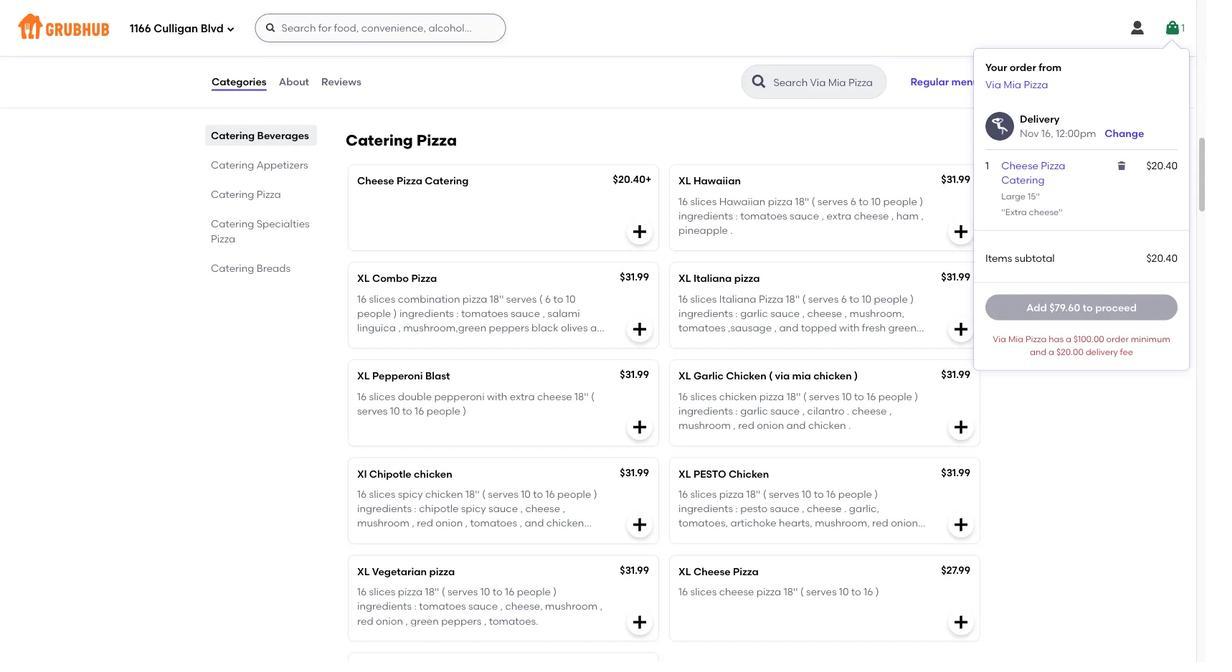 Task type: locate. For each thing, give the bounding box(es) containing it.
xl down pineapple
[[679, 272, 692, 285]]

tomatoes inside 16 slices italiana pizza 18'' ( serves 6 to 10 people ) ingredients : garlic sauce , cheese , mushroom, tomatoes ,sausage , and topped with fresh green onion .
[[679, 322, 726, 334]]

marinated
[[357, 532, 409, 544]]

to inside 16 slices pizza 18'' ( serves 10 to 16 people ) ingredients : pesto sauce , cheese . garlic, tomatoes, artichoke hearts, mushroom, red onion and chicken
[[814, 488, 824, 500]]

chipotle
[[369, 468, 412, 480]]

pizza
[[768, 195, 793, 207], [735, 272, 761, 285], [463, 293, 488, 305], [760, 390, 785, 403], [720, 488, 744, 500], [429, 566, 455, 578], [398, 586, 423, 598], [757, 586, 782, 598]]

about button
[[278, 56, 310, 108]]

0 horizontal spatial mushroom
[[357, 517, 410, 529]]

ingredients down xl italiana pizza
[[679, 307, 733, 320]]

slices down combo
[[369, 293, 396, 305]]

chicken left via
[[727, 370, 767, 382]]

1 horizontal spatial green
[[889, 322, 917, 334]]

slices down the garlic on the bottom right of page
[[691, 390, 717, 403]]

serves inside the '16 slices double pepperoni with extra cheese 18'' ( serves 10 to 16 people )'
[[357, 405, 388, 417]]

16
[[679, 195, 688, 207], [357, 293, 367, 305], [679, 293, 688, 305], [357, 390, 367, 403], [679, 390, 688, 403], [867, 390, 877, 403], [415, 405, 424, 417], [357, 488, 367, 500], [546, 488, 555, 500], [679, 488, 688, 500], [827, 488, 836, 500], [357, 586, 367, 598], [505, 586, 515, 598], [679, 586, 688, 598], [864, 586, 874, 598]]

1 vertical spatial mushroom,
[[815, 517, 870, 529]]

: down xl hawaiian
[[736, 210, 738, 222]]

0 horizontal spatial cheese
[[357, 175, 395, 187]]

to
[[840, 67, 850, 79], [859, 195, 869, 207], [554, 293, 564, 305], [850, 293, 860, 305], [1083, 301, 1094, 314], [855, 390, 865, 403], [403, 405, 413, 417], [533, 488, 543, 500], [814, 488, 824, 500], [493, 586, 503, 598], [852, 586, 862, 598]]

with right pepperoni on the bottom left
[[487, 390, 508, 403]]

12:00pm
[[1057, 127, 1097, 139]]

a
[[1066, 334, 1072, 345], [1049, 347, 1055, 357]]

1 vertical spatial peppers
[[441, 615, 482, 627]]

mia inside "via mia pizza has a $100.00 order minimum and a $20.00 delivery fee"
[[1009, 334, 1024, 345]]

1 vertical spatial green
[[411, 615, 439, 627]]

garlic for chicken
[[741, 405, 769, 417]]

hearts,
[[779, 517, 813, 529]]

16 slices chicken pizza 18'' ( serves 10 to 16 people ) ingredients : garlic sauce , cilantro . cheese , mushroom , red onion and chicken .
[[679, 390, 919, 432]]

via mia pizza has a $100.00 order minimum and a $20.00 delivery fee
[[994, 334, 1171, 357]]

chipotle down "xl chipotle chicken" on the left bottom
[[419, 503, 459, 515]]

slices for pepperoni
[[369, 390, 396, 403]]

svg image for 32 bacon ranch sticks ( serves 20 to 24 people )
[[953, 74, 970, 91]]

slices for chipotle
[[369, 488, 396, 500]]

chipotle up xl vegetarian pizza
[[434, 532, 474, 544]]

to inside 16 slices italiana pizza 18'' ( serves 6 to 10 people ) ingredients : garlic sauce , cheese , mushroom, tomatoes ,sausage , and topped with fresh green onion .
[[850, 293, 860, 305]]

slices down xl hawaiian
[[691, 195, 717, 207]]

svg image for 16 slices chicken pizza 18'' ( serves 10 to 16 people ) ingredients : garlic sauce , cilantro . cheese , mushroom , red onion and chicken .
[[953, 419, 970, 436]]

18'' inside 16 slices combination pizza 18'' serves ( 6 to 10 people ) ingredients : tomatoes sauce , salami linguica , mushroom,green peppers black olives and sausage .
[[490, 293, 504, 305]]

mia left the has on the bottom right of the page
[[1009, 334, 1024, 345]]

beverages
[[257, 129, 309, 141]]

ingredients up pineapple
[[679, 210, 733, 222]]

$31.99 for 16 slices hawaiian pizza  18" ( serves 6 to 10 people ) ingredients : tomatoes sauce , extra cheese , ham , pineapple .
[[942, 173, 971, 186]]

slices down xl cheese pizza
[[691, 586, 717, 598]]

1 vertical spatial with
[[487, 390, 508, 403]]

) inside 16 slices chicken pizza 18'' ( serves 10 to 16 people ) ingredients : garlic sauce , cilantro . cheese , mushroom , red onion and chicken .
[[915, 390, 919, 403]]

$31.99 for 16 slices italiana pizza 18'' ( serves 6 to 10 people ) ingredients : garlic sauce , cheese , mushroom, tomatoes ,sausage , and topped with fresh green onion .
[[942, 271, 971, 283]]

2 horizontal spatial cheese
[[1002, 160, 1039, 172]]

catering appetizers tab
[[211, 157, 311, 172]]

garlic up ,sausage
[[741, 307, 769, 320]]

cheese inside the '16 slices double pepperoni with extra cheese 18'' ( serves 10 to 16 people )'
[[538, 390, 572, 403]]

sauce inside 16 slices combination pizza 18'' serves ( 6 to 10 people ) ingredients : tomatoes sauce , salami linguica , mushroom,green peppers black olives and sausage .
[[511, 307, 540, 320]]

( inside 16 slices italiana pizza 18'' ( serves 6 to 10 people ) ingredients : garlic sauce , cheese , mushroom, tomatoes ,sausage , and topped with fresh green onion .
[[803, 293, 806, 305]]

ingredients inside 16 slices hawaiian pizza  18" ( serves 6 to 10 people ) ingredients : tomatoes sauce , extra cheese , ham , pineapple .
[[679, 210, 733, 222]]

: down xl vegetarian pizza
[[414, 600, 417, 613]]

10 inside the '16 slices double pepperoni with extra cheese 18'' ( serves 10 to 16 people )'
[[390, 405, 400, 417]]

mushroom, inside 16 slices italiana pizza 18'' ( serves 6 to 10 people ) ingredients : garlic sauce , cheese , mushroom, tomatoes ,sausage , and topped with fresh green onion .
[[850, 307, 905, 320]]

$31.99 for 16 slices combination pizza 18'' serves ( 6 to 10 people ) ingredients : tomatoes sauce , salami linguica , mushroom,green peppers black olives and sausage .
[[620, 271, 650, 283]]

garlic for italiana
[[741, 307, 769, 320]]

18'' inside 16 slices pizza 18'' ( serves 10 to 16 people ) ingredients : pesto sauce , cheese . garlic, tomatoes, artichoke hearts, mushroom, red onion and chicken
[[747, 488, 761, 500]]

, inside 16 slices pizza 18'' ( serves 10 to 16 people ) ingredients : pesto sauce , cheese . garlic, tomatoes, artichoke hearts, mushroom, red onion and chicken
[[802, 503, 805, 515]]

ingredients down the garlic on the bottom right of page
[[679, 405, 733, 417]]

mushroom,
[[850, 307, 905, 320], [815, 517, 870, 529]]

red down vegetarian
[[357, 615, 374, 627]]

people
[[866, 67, 900, 79], [884, 195, 918, 207], [875, 293, 908, 305], [357, 307, 391, 320], [879, 390, 913, 403], [427, 405, 461, 417], [558, 488, 592, 500], [839, 488, 873, 500], [517, 586, 551, 598]]

xl left vegetarian
[[357, 566, 370, 578]]

2 garlic from the top
[[741, 405, 769, 417]]

a right the has on the bottom right of the page
[[1066, 334, 1072, 345]]

0 horizontal spatial green
[[411, 615, 439, 627]]

6 for extra
[[851, 195, 857, 207]]

pizza down xl pesto chicken
[[720, 488, 744, 500]]

6 inside 16 slices hawaiian pizza  18" ( serves 6 to 10 people ) ingredients : tomatoes sauce , extra cheese , ham , pineapple .
[[851, 195, 857, 207]]

tooltip containing your order from
[[975, 40, 1190, 370]]

0 vertical spatial chicken
[[727, 370, 767, 382]]

red up xl vegetarian pizza
[[417, 517, 433, 529]]

ingredients inside 16 slices chicken pizza 18'' ( serves 10 to 16 people ) ingredients : garlic sauce , cilantro . cheese , mushroom , red onion and chicken .
[[679, 405, 733, 417]]

0 horizontal spatial spicy
[[398, 488, 423, 500]]

1 vertical spatial garlic
[[741, 405, 769, 417]]

reviews
[[322, 76, 362, 88]]

catering breads
[[211, 262, 291, 274]]

delivery icon image
[[986, 112, 1015, 141]]

1 vertical spatial chicken
[[729, 468, 770, 480]]

ranch
[[713, 46, 742, 59], [727, 67, 755, 79]]

catering inside cheese pizza catering
[[1002, 174, 1045, 186]]

0 vertical spatial mushroom,
[[850, 307, 905, 320]]

32
[[679, 67, 690, 79]]

to inside 'button'
[[1083, 301, 1094, 314]]

onion inside 16 slices chicken pizza 18'' ( serves 10 to 16 people ) ingredients : garlic sauce , cilantro . cheese , mushroom , red onion and chicken .
[[757, 420, 785, 432]]

1 vertical spatial italiana
[[720, 293, 757, 305]]

your order from via mia pizza
[[986, 61, 1062, 90]]

$31.99 for 16 slices double pepperoni with extra cheese 18'' ( serves 10 to 16 people )
[[620, 369, 650, 381]]

: down "xl chipotle chicken" on the left bottom
[[414, 503, 417, 515]]

0 vertical spatial catering pizza
[[346, 131, 457, 150]]

1 horizontal spatial spicy
[[461, 503, 486, 515]]

1 horizontal spatial 6
[[842, 293, 848, 305]]

: for italiana
[[736, 307, 738, 320]]

: for chicken
[[736, 405, 738, 417]]

) inside the '16 slices double pepperoni with extra cheese 18'' ( serves 10 to 16 people )'
[[463, 405, 467, 417]]

2 horizontal spatial mushroom
[[679, 420, 731, 432]]

pizza down xl vegetarian pizza
[[398, 586, 423, 598]]

,sausage
[[728, 322, 772, 334]]

xl left pesto
[[679, 468, 692, 480]]

1 vertical spatial mushroom
[[357, 517, 410, 529]]

2 vertical spatial with
[[411, 532, 432, 544]]

cheese inside 16 slices spicy chicken 18'' ( serves 10 to 16 people ) ingredients : chipotle spicy sauce , cheese , mushroom , red onion , tomatoes , and chicken marinated with chipotle sauce .
[[526, 503, 561, 515]]

1 horizontal spatial order
[[1107, 334, 1130, 345]]

catering beverages tab
[[211, 128, 311, 143]]

1 vertical spatial order
[[1107, 334, 1130, 345]]

$79.60
[[1050, 301, 1081, 314]]

extra right pepperoni on the bottom left
[[510, 390, 535, 403]]

with up xl vegetarian pizza
[[411, 532, 432, 544]]

via left the has on the bottom right of the page
[[994, 334, 1007, 345]]

2 horizontal spatial 6
[[851, 195, 857, 207]]

10 inside 16 slices spicy chicken 18'' ( serves 10 to 16 people ) ingredients : chipotle spicy sauce , cheese , mushroom , red onion , tomatoes , and chicken marinated with chipotle sauce .
[[521, 488, 531, 500]]

xl combo pizza
[[357, 272, 437, 285]]

garlic
[[741, 307, 769, 320], [741, 405, 769, 417]]

slices inside 16 slices spicy chicken 18'' ( serves 10 to 16 people ) ingredients : chipotle spicy sauce , cheese , mushroom , red onion , tomatoes , and chicken marinated with chipotle sauce .
[[369, 488, 396, 500]]

1 garlic from the top
[[741, 307, 769, 320]]

:
[[736, 210, 738, 222], [457, 307, 459, 320], [736, 307, 738, 320], [736, 405, 738, 417], [414, 503, 417, 515], [736, 503, 738, 515], [414, 600, 417, 613]]

cheese pizza catering
[[1002, 160, 1066, 186], [357, 175, 469, 187]]

,
[[822, 210, 825, 222], [892, 210, 895, 222], [922, 210, 924, 222], [543, 307, 545, 320], [803, 307, 805, 320], [845, 307, 848, 320], [398, 322, 401, 334], [775, 322, 777, 334], [803, 405, 805, 417], [890, 405, 892, 417], [734, 420, 736, 432], [521, 503, 523, 515], [563, 503, 566, 515], [802, 503, 805, 515], [412, 517, 415, 529], [466, 517, 468, 529], [520, 517, 523, 529], [501, 600, 503, 613], [600, 600, 603, 613], [406, 615, 408, 627], [484, 615, 487, 627]]

tomatoes inside "16 slices pizza 18'' ( serves 10 to 16 people ) ingredients : tomatoes sauce , cheese, mushroom , red onion , green peppers , tomatoes."
[[419, 600, 466, 613]]

xl down sausage
[[357, 370, 370, 382]]

order inside your order from via mia pizza
[[1010, 61, 1037, 73]]

serves inside 16 slices pizza 18'' ( serves 10 to 16 people ) ingredients : pesto sauce , cheese . garlic, tomatoes, artichoke hearts, mushroom, red onion and chicken
[[769, 488, 800, 500]]

0 vertical spatial peppers
[[489, 322, 529, 334]]

0 vertical spatial via
[[986, 78, 1002, 90]]

6 for cheese
[[842, 293, 848, 305]]

0 vertical spatial green
[[889, 322, 917, 334]]

sticks down search for food, convenience, alcohol... search box
[[411, 46, 439, 59]]

chipotle
[[419, 503, 459, 515], [434, 532, 474, 544]]

0 horizontal spatial a
[[1049, 347, 1055, 357]]

green right fresh
[[889, 322, 917, 334]]

: for hawaiian
[[736, 210, 738, 222]]

and inside "via mia pizza has a $100.00 order minimum and a $20.00 delivery fee"
[[1031, 347, 1047, 357]]

xl for xl italiana pizza
[[679, 272, 692, 285]]

garlic,
[[850, 503, 880, 515]]

pepperoni down search for food, convenience, alcohol... search box
[[357, 46, 408, 59]]

pepperoni
[[357, 46, 408, 59], [372, 370, 423, 382]]

)
[[902, 67, 906, 79], [920, 195, 924, 207], [911, 293, 914, 305], [394, 307, 397, 320], [855, 370, 859, 382], [915, 390, 919, 403], [463, 405, 467, 417], [594, 488, 598, 500], [875, 488, 879, 500], [554, 586, 557, 598], [876, 586, 880, 598]]

people inside 16 slices spicy chicken 18'' ( serves 10 to 16 people ) ingredients : chipotle spicy sauce , cheese , mushroom , red onion , tomatoes , and chicken marinated with chipotle sauce .
[[558, 488, 592, 500]]

1 horizontal spatial cheese
[[694, 566, 731, 578]]

0 vertical spatial chipotle
[[419, 503, 459, 515]]

mushroom, up fresh
[[850, 307, 905, 320]]

catering inside tab
[[211, 262, 254, 274]]

6 inside 16 slices combination pizza 18'' serves ( 6 to 10 people ) ingredients : tomatoes sauce , salami linguica , mushroom,green peppers black olives and sausage .
[[545, 293, 551, 305]]

0 horizontal spatial extra
[[510, 390, 535, 403]]

from
[[1039, 61, 1062, 73]]

tomatoes
[[741, 210, 788, 222], [462, 307, 509, 320], [679, 322, 726, 334], [470, 517, 518, 529], [419, 600, 466, 613]]

mushroom
[[679, 420, 731, 432], [357, 517, 410, 529], [546, 600, 598, 613]]

$20.40
[[1147, 160, 1178, 172], [613, 173, 646, 186], [1147, 252, 1178, 264]]

slices down vegetarian
[[369, 586, 396, 598]]

1 vertical spatial mia
[[1009, 334, 1024, 345]]

) inside 16 slices spicy chicken 18'' ( serves 10 to 16 people ) ingredients : chipotle spicy sauce , cheese , mushroom , red onion , tomatoes , and chicken marinated with chipotle sauce .
[[594, 488, 598, 500]]

0 horizontal spatial "
[[1002, 207, 1006, 217]]

with left fresh
[[840, 322, 860, 334]]

slices down xl italiana pizza
[[691, 293, 717, 305]]

0 horizontal spatial cheese pizza catering
[[357, 175, 469, 187]]

0 vertical spatial mushroom
[[679, 420, 731, 432]]

" down the "large"
[[1002, 207, 1006, 217]]

pizza inside your order from via mia pizza
[[1024, 78, 1049, 90]]

combo
[[372, 272, 409, 285]]

garlic inside 16 slices chicken pizza 18'' ( serves 10 to 16 people ) ingredients : garlic sauce , cilantro . cheese , mushroom , red onion and chicken .
[[741, 405, 769, 417]]

ingredients for italiana
[[679, 307, 733, 320]]

1 horizontal spatial "
[[1060, 207, 1063, 217]]

( inside "16 slices pizza 18'' ( serves 10 to 16 people ) ingredients : tomatoes sauce , cheese, mushroom , red onion , green peppers , tomatoes."
[[442, 586, 445, 598]]

regular menu button
[[905, 66, 986, 98]]

mia down the 'your' on the top of page
[[1004, 78, 1022, 90]]

16 inside 16 slices italiana pizza 18'' ( serves 6 to 10 people ) ingredients : garlic sauce , cheese , mushroom, tomatoes ,sausage , and topped with fresh green onion .
[[679, 293, 688, 305]]

1166 culligan blvd
[[130, 22, 224, 35]]

pizza inside tab
[[257, 188, 281, 200]]

a down the has on the bottom right of the page
[[1049, 347, 1055, 357]]

0 horizontal spatial peppers
[[441, 615, 482, 627]]

via down the 'your' on the top of page
[[986, 78, 1002, 90]]

chicken inside 16 slices pizza 18'' ( serves 10 to 16 people ) ingredients : pesto sauce , cheese . garlic, tomatoes, artichoke hearts, mushroom, red onion and chicken
[[701, 532, 739, 544]]

pepperoni up double
[[372, 370, 423, 382]]

1 horizontal spatial cheese pizza catering
[[1002, 160, 1066, 186]]

tomatoes.
[[489, 615, 539, 627]]

mushroom right cheese, in the bottom of the page
[[546, 600, 598, 613]]

cilantro
[[808, 405, 845, 417]]

0 vertical spatial a
[[1066, 334, 1072, 345]]

mia
[[793, 370, 812, 382]]

ingredients for chicken
[[679, 405, 733, 417]]

pizza inside "via mia pizza has a $100.00 order minimum and a $20.00 delivery fee"
[[1026, 334, 1047, 345]]

pizza up ,sausage
[[735, 272, 761, 285]]

: for combination
[[457, 307, 459, 320]]

peppers left tomatoes.
[[441, 615, 482, 627]]

xl italiana pizza
[[679, 272, 761, 285]]

1 horizontal spatial with
[[487, 390, 508, 403]]

$20.00
[[1057, 347, 1084, 357]]

slices down pesto
[[691, 488, 717, 500]]

: inside 16 slices hawaiian pizza  18" ( serves 6 to 10 people ) ingredients : tomatoes sauce , extra cheese , ham , pineapple .
[[736, 210, 738, 222]]

sauce inside 16 slices italiana pizza 18'' ( serves 6 to 10 people ) ingredients : garlic sauce , cheese , mushroom, tomatoes ,sausage , and topped with fresh green onion .
[[771, 307, 800, 320]]

catering appetizers
[[211, 159, 308, 171]]

ranch down bacon ranch sticks
[[727, 67, 755, 79]]

2 vertical spatial mushroom
[[546, 600, 598, 613]]

extra
[[827, 210, 852, 222], [510, 390, 535, 403]]

ingredients inside 16 slices italiana pizza 18'' ( serves 6 to 10 people ) ingredients : garlic sauce , cheese , mushroom, tomatoes ,sausage , and topped with fresh green onion .
[[679, 307, 733, 320]]

has
[[1049, 334, 1064, 345]]

sticks down bacon ranch sticks
[[758, 67, 784, 79]]

via
[[986, 78, 1002, 90], [994, 334, 1007, 345]]

red down garlic,
[[873, 517, 889, 529]]

pizza
[[1024, 78, 1049, 90], [417, 131, 457, 150], [1042, 160, 1066, 172], [397, 175, 423, 187], [257, 188, 281, 200], [211, 233, 236, 245], [412, 272, 437, 285], [759, 293, 784, 305], [1026, 334, 1047, 345], [734, 566, 759, 578]]

slices inside 16 slices combination pizza 18'' serves ( 6 to 10 people ) ingredients : tomatoes sauce , salami linguica , mushroom,green peppers black olives and sausage .
[[369, 293, 396, 305]]

nov
[[1021, 127, 1040, 139]]

0 vertical spatial garlic
[[741, 307, 769, 320]]

: for spicy
[[414, 503, 417, 515]]

pizza up mushroom,green
[[463, 293, 488, 305]]

cheese inside large 15" " extra cheese "
[[1030, 207, 1060, 217]]

mia
[[1004, 78, 1022, 90], [1009, 334, 1024, 345]]

1 vertical spatial hawaiian
[[720, 195, 766, 207]]

sauce inside "16 slices pizza 18'' ( serves 10 to 16 people ) ingredients : tomatoes sauce , cheese, mushroom , red onion , green peppers , tomatoes."
[[469, 600, 498, 613]]

proceed
[[1096, 301, 1138, 314]]

xl for xl garlic chicken ( via mia chicken )
[[679, 370, 692, 382]]

ingredients down "combination"
[[400, 307, 454, 320]]

ranch up bacon
[[713, 46, 742, 59]]

extra
[[1006, 207, 1028, 217]]

xl right +
[[679, 175, 692, 187]]

6
[[851, 195, 857, 207], [545, 293, 551, 305], [842, 293, 848, 305]]

0 vertical spatial order
[[1010, 61, 1037, 73]]

tomatoes inside 16 slices spicy chicken 18'' ( serves 10 to 16 people ) ingredients : chipotle spicy sauce , cheese , mushroom , red onion , tomatoes , and chicken marinated with chipotle sauce .
[[470, 517, 518, 529]]

slices for pesto
[[691, 488, 717, 500]]

: left pesto
[[736, 503, 738, 515]]

1 horizontal spatial 1
[[1182, 22, 1186, 34]]

order up via mia pizza link
[[1010, 61, 1037, 73]]

: up ,sausage
[[736, 307, 738, 320]]

xl
[[679, 175, 692, 187], [357, 272, 370, 285], [679, 272, 692, 285], [357, 370, 370, 382], [679, 370, 692, 382], [679, 468, 692, 480], [357, 566, 370, 578], [679, 566, 692, 578]]

chicken up pesto
[[729, 468, 770, 480]]

hawaiian up pineapple
[[694, 175, 741, 187]]

pizza inside 16 slices combination pizza 18'' serves ( 6 to 10 people ) ingredients : tomatoes sauce , salami linguica , mushroom,green peppers black olives and sausage .
[[463, 293, 488, 305]]

xl left the garlic on the bottom right of page
[[679, 370, 692, 382]]

$31.99 for 16 slices spicy chicken 18'' ( serves 10 to 16 people ) ingredients : chipotle spicy sauce , cheese , mushroom , red onion , tomatoes , and chicken marinated with chipotle sauce .
[[620, 466, 650, 479]]

$31.99 for 16 slices pizza 18'' ( serves 10 to 16 people ) ingredients : tomatoes sauce , cheese, mushroom , red onion , green peppers , tomatoes.
[[620, 564, 650, 576]]

to inside the '16 slices double pepperoni with extra cheese 18'' ( serves 10 to 16 people )'
[[403, 405, 413, 417]]

pizza inside 16 slices hawaiian pizza  18" ( serves 6 to 10 people ) ingredients : tomatoes sauce , extra cheese , ham , pineapple .
[[768, 195, 793, 207]]

italiana down xl italiana pizza
[[720, 293, 757, 305]]

) inside 16 slices italiana pizza 18'' ( serves 6 to 10 people ) ingredients : garlic sauce , cheese , mushroom, tomatoes ,sausage , and topped with fresh green onion .
[[911, 293, 914, 305]]

mushroom up marinated
[[357, 517, 410, 529]]

cheese
[[1030, 207, 1060, 217], [855, 210, 890, 222], [808, 307, 843, 320], [538, 390, 572, 403], [852, 405, 887, 417], [526, 503, 561, 515], [807, 503, 842, 515], [720, 586, 755, 598]]

0 horizontal spatial catering pizza
[[211, 188, 281, 200]]

1 vertical spatial via
[[994, 334, 1007, 345]]

slices down chipotle
[[369, 488, 396, 500]]

to inside 16 slices combination pizza 18'' serves ( 6 to 10 people ) ingredients : tomatoes sauce , salami linguica , mushroom,green peppers black olives and sausage .
[[554, 293, 564, 305]]

pizza left 18"
[[768, 195, 793, 207]]

garlic down xl garlic chicken ( via mia chicken )
[[741, 405, 769, 417]]

) inside 16 slices hawaiian pizza  18" ( serves 6 to 10 people ) ingredients : tomatoes sauce , extra cheese , ham , pineapple .
[[920, 195, 924, 207]]

0 vertical spatial extra
[[827, 210, 852, 222]]

svg image
[[953, 74, 970, 91], [1117, 160, 1128, 171], [632, 321, 649, 338], [953, 321, 970, 338], [632, 419, 649, 436], [953, 419, 970, 436]]

add $79.60 to proceed button
[[986, 295, 1178, 321]]

garlic inside 16 slices italiana pizza 18'' ( serves 6 to 10 people ) ingredients : garlic sauce , cheese , mushroom, tomatoes ,sausage , and topped with fresh green onion .
[[741, 307, 769, 320]]

svg image for 16 slices italiana pizza 18'' ( serves 6 to 10 people ) ingredients : garlic sauce , cheese , mushroom, tomatoes ,sausage , and topped with fresh green onion .
[[953, 321, 970, 338]]

tooltip
[[975, 40, 1190, 370]]

mushroom up pesto
[[679, 420, 731, 432]]

2 vertical spatial cheese
[[694, 566, 731, 578]]

garlic
[[694, 370, 724, 382]]

red
[[739, 420, 755, 432], [417, 517, 433, 529], [873, 517, 889, 529], [357, 615, 374, 627]]

slices down xl pepperoni blast
[[369, 390, 396, 403]]

1 vertical spatial chipotle
[[434, 532, 474, 544]]

mushroom, down garlic,
[[815, 517, 870, 529]]

pizza inside 16 slices chicken pizza 18'' ( serves 10 to 16 people ) ingredients : garlic sauce , cilantro . cheese , mushroom , red onion and chicken .
[[760, 390, 785, 403]]

cheese inside 16 slices hawaiian pizza  18" ( serves 6 to 10 people ) ingredients : tomatoes sauce , extra cheese , ham , pineapple .
[[855, 210, 890, 222]]

: up mushroom,green
[[457, 307, 459, 320]]

catering inside catering pizza tab
[[211, 188, 254, 200]]

1 horizontal spatial mushroom
[[546, 600, 598, 613]]

1 vertical spatial 1
[[986, 160, 990, 172]]

0 vertical spatial with
[[840, 322, 860, 334]]

catering pizza inside tab
[[211, 188, 281, 200]]

0 horizontal spatial order
[[1010, 61, 1037, 73]]

xl for xl hawaiian
[[679, 175, 692, 187]]

catering specialties pizza tab
[[211, 216, 311, 246]]

hawaiian down xl hawaiian
[[720, 195, 766, 207]]

1 horizontal spatial catering pizza
[[346, 131, 457, 150]]

. inside 16 slices pizza 18'' ( serves 10 to 16 people ) ingredients : pesto sauce , cheese . garlic, tomatoes, artichoke hearts, mushroom, red onion and chicken
[[845, 503, 847, 515]]

catering inside "catering specialties pizza"
[[211, 217, 254, 230]]

pizza inside 16 slices italiana pizza 18'' ( serves 6 to 10 people ) ingredients : garlic sauce , cheese , mushroom, tomatoes ,sausage , and topped with fresh green onion .
[[759, 293, 784, 305]]

green
[[889, 322, 917, 334], [411, 615, 439, 627]]

mushroom inside "16 slices pizza 18'' ( serves 10 to 16 people ) ingredients : tomatoes sauce , cheese, mushroom , red onion , green peppers , tomatoes."
[[546, 600, 598, 613]]

1 vertical spatial extra
[[510, 390, 535, 403]]

pizza down xl garlic chicken ( via mia chicken )
[[760, 390, 785, 403]]

" right "extra"
[[1060, 207, 1063, 217]]

ingredients down vegetarian
[[357, 600, 412, 613]]

18''
[[490, 293, 504, 305], [786, 293, 800, 305], [575, 390, 589, 403], [787, 390, 801, 403], [466, 488, 480, 500], [747, 488, 761, 500], [425, 586, 439, 598], [784, 586, 798, 598]]

1 horizontal spatial extra
[[827, 210, 852, 222]]

serves inside 16 slices spicy chicken 18'' ( serves 10 to 16 people ) ingredients : chipotle spicy sauce , cheese , mushroom , red onion , tomatoes , and chicken marinated with chipotle sauce .
[[488, 488, 519, 500]]

slices for cheese
[[691, 586, 717, 598]]

0 horizontal spatial with
[[411, 532, 432, 544]]

$31.99
[[942, 173, 971, 186], [620, 271, 650, 283], [942, 271, 971, 283], [620, 369, 650, 381], [942, 369, 971, 381], [620, 466, 650, 479], [942, 466, 971, 479], [620, 564, 650, 576]]

catering
[[211, 129, 255, 141], [346, 131, 413, 150], [211, 159, 254, 171], [1002, 174, 1045, 186], [425, 175, 469, 187], [211, 188, 254, 200], [211, 217, 254, 230], [211, 262, 254, 274]]

add
[[1027, 301, 1048, 314]]

1 vertical spatial spicy
[[461, 503, 486, 515]]

peppers left black
[[489, 322, 529, 334]]

( inside the '16 slices double pepperoni with extra cheese 18'' ( serves 10 to 16 people )'
[[591, 390, 595, 403]]

0 vertical spatial mia
[[1004, 78, 1022, 90]]

1 horizontal spatial a
[[1066, 334, 1072, 345]]

slices inside 16 slices chicken pizza 18'' ( serves 10 to 16 people ) ingredients : garlic sauce , cilantro . cheese , mushroom , red onion and chicken .
[[691, 390, 717, 403]]

sauce inside 16 slices hawaiian pizza  18" ( serves 6 to 10 people ) ingredients : tomatoes sauce , extra cheese , ham , pineapple .
[[790, 210, 820, 222]]

xl for xl pesto chicken
[[679, 468, 692, 480]]

$31.99 for 16 slices pizza 18'' ( serves 10 to 16 people ) ingredients : pesto sauce , cheese . garlic, tomatoes, artichoke hearts, mushroom, red onion and chicken
[[942, 466, 971, 479]]

italiana down pineapple
[[694, 272, 732, 285]]

: down xl garlic chicken ( via mia chicken )
[[736, 405, 738, 417]]

chicken
[[727, 370, 767, 382], [729, 468, 770, 480]]

and
[[591, 322, 610, 334], [780, 322, 799, 334], [1031, 347, 1047, 357], [787, 420, 806, 432], [525, 517, 544, 529], [679, 532, 698, 544]]

cheese inside 16 slices italiana pizza 18'' ( serves 6 to 10 people ) ingredients : garlic sauce , cheese , mushroom, tomatoes ,sausage , and topped with fresh green onion .
[[808, 307, 843, 320]]

green down xl vegetarian pizza
[[411, 615, 439, 627]]

red up xl pesto chicken
[[739, 420, 755, 432]]

0 vertical spatial $20.40
[[1147, 160, 1178, 172]]

ingredients up tomatoes,
[[679, 503, 733, 515]]

svg image
[[1130, 19, 1147, 37], [1165, 19, 1182, 37], [265, 22, 277, 34], [227, 25, 235, 33], [632, 223, 649, 241], [953, 223, 970, 241], [632, 516, 649, 534], [953, 516, 970, 534], [632, 614, 649, 631], [953, 614, 970, 631]]

6 for salami
[[545, 293, 551, 305]]

1 vertical spatial a
[[1049, 347, 1055, 357]]

order up fee
[[1107, 334, 1130, 345]]

slices inside 16 slices italiana pizza 18'' ( serves 6 to 10 people ) ingredients : garlic sauce , cheese , mushroom, tomatoes ,sausage , and topped with fresh green onion .
[[691, 293, 717, 305]]

xl down tomatoes,
[[679, 566, 692, 578]]

0 vertical spatial cheese
[[1002, 160, 1039, 172]]

+
[[646, 173, 652, 186]]

(
[[787, 67, 790, 79], [812, 195, 816, 207], [539, 293, 543, 305], [803, 293, 806, 305], [769, 370, 773, 382], [591, 390, 595, 403], [804, 390, 807, 403], [482, 488, 486, 500], [763, 488, 767, 500], [442, 586, 445, 598], [801, 586, 804, 598]]

1 vertical spatial catering pizza
[[211, 188, 281, 200]]

1 horizontal spatial peppers
[[489, 322, 529, 334]]

0 vertical spatial 1
[[1182, 22, 1186, 34]]

2 horizontal spatial with
[[840, 322, 860, 334]]

slices inside the '16 slices double pepperoni with extra cheese 18'' ( serves 10 to 16 people )'
[[369, 390, 396, 403]]

ingredients up marinated
[[357, 503, 412, 515]]

chicken
[[814, 370, 852, 382], [720, 390, 757, 403], [809, 420, 847, 432], [414, 468, 453, 480], [426, 488, 463, 500], [547, 517, 584, 529], [701, 532, 739, 544]]

: inside 16 slices spicy chicken 18'' ( serves 10 to 16 people ) ingredients : chipotle spicy sauce , cheese , mushroom , red onion , tomatoes , and chicken marinated with chipotle sauce .
[[414, 503, 417, 515]]

xl left combo
[[357, 272, 370, 285]]

onion inside 16 slices pizza 18'' ( serves 10 to 16 people ) ingredients : pesto sauce , cheese . garlic, tomatoes, artichoke hearts, mushroom, red onion and chicken
[[892, 517, 919, 529]]

and inside 16 slices combination pizza 18'' serves ( 6 to 10 people ) ingredients : tomatoes sauce , salami linguica , mushroom,green peppers black olives and sausage .
[[591, 322, 610, 334]]

0 horizontal spatial 6
[[545, 293, 551, 305]]

extra left ham
[[827, 210, 852, 222]]

to inside 16 slices chicken pizza 18'' ( serves 10 to 16 people ) ingredients : garlic sauce , cilantro . cheese , mushroom , red onion and chicken .
[[855, 390, 865, 403]]

to inside "16 slices pizza 18'' ( serves 10 to 16 people ) ingredients : tomatoes sauce , cheese, mushroom , red onion , green peppers , tomatoes."
[[493, 586, 503, 598]]

spicy
[[398, 488, 423, 500], [461, 503, 486, 515]]



Task type: vqa. For each thing, say whether or not it's contained in the screenshot.
taj
no



Task type: describe. For each thing, give the bounding box(es) containing it.
Search for food, convenience, alcohol... search field
[[255, 14, 506, 42]]

chicken for pizza
[[729, 468, 770, 480]]

catering breads tab
[[211, 261, 311, 276]]

xl vegetarian pizza
[[357, 566, 455, 578]]

18'' inside the '16 slices double pepperoni with extra cheese 18'' ( serves 10 to 16 people )'
[[575, 390, 589, 403]]

appetizers
[[257, 159, 308, 171]]

regular
[[911, 76, 950, 88]]

2 " from the left
[[1060, 207, 1063, 217]]

16 slices spicy chicken 18'' ( serves 10 to 16 people ) ingredients : chipotle spicy sauce , cheese , mushroom , red onion , tomatoes , and chicken marinated with chipotle sauce .
[[357, 488, 598, 544]]

pizza down xl cheese pizza
[[757, 586, 782, 598]]

about
[[279, 76, 309, 88]]

pepperoni
[[434, 390, 485, 403]]

16 slices pizza 18'' ( serves 10 to 16 people ) ingredients : pesto sauce , cheese . garlic, tomatoes, artichoke hearts, mushroom, red onion and chicken
[[679, 488, 919, 544]]

1 vertical spatial ranch
[[727, 67, 755, 79]]

pepperoni sticks
[[357, 46, 439, 59]]

xl hawaiian
[[679, 175, 741, 187]]

0 vertical spatial hawaiian
[[694, 175, 741, 187]]

ingredients inside 16 slices pizza 18'' ( serves 10 to 16 people ) ingredients : pesto sauce , cheese . garlic, tomatoes, artichoke hearts, mushroom, red onion and chicken
[[679, 503, 733, 515]]

0 vertical spatial spicy
[[398, 488, 423, 500]]

) inside 16 slices combination pizza 18'' serves ( 6 to 10 people ) ingredients : tomatoes sauce , salami linguica , mushroom,green peppers black olives and sausage .
[[394, 307, 397, 320]]

to inside 16 slices spicy chicken 18'' ( serves 10 to 16 people ) ingredients : chipotle spicy sauce , cheese , mushroom , red onion , tomatoes , and chicken marinated with chipotle sauce .
[[533, 488, 543, 500]]

extra inside the '16 slices double pepperoni with extra cheese 18'' ( serves 10 to 16 people )'
[[510, 390, 535, 403]]

18'' inside 16 slices chicken pizza 18'' ( serves 10 to 16 people ) ingredients : garlic sauce , cilantro . cheese , mushroom , red onion and chicken .
[[787, 390, 801, 403]]

cheese pizza catering link
[[1002, 160, 1066, 186]]

sauce inside 16 slices chicken pizza 18'' ( serves 10 to 16 people ) ingredients : garlic sauce , cilantro . cheese , mushroom , red onion and chicken .
[[771, 405, 800, 417]]

pineapple
[[679, 224, 728, 236]]

tomatoes inside 16 slices hawaiian pizza  18" ( serves 6 to 10 people ) ingredients : tomatoes sauce , extra cheese , ham , pineapple .
[[741, 210, 788, 222]]

people inside the '16 slices double pepperoni with extra cheese 18'' ( serves 10 to 16 people )'
[[427, 405, 461, 417]]

$20.40 +
[[613, 173, 652, 186]]

svg image for 16 slices double pepperoni with extra cheese 18'' ( serves 10 to 16 people )
[[632, 419, 649, 436]]

1 vertical spatial $20.40
[[613, 173, 646, 186]]

cheese inside 16 slices chicken pizza 18'' ( serves 10 to 16 people ) ingredients : garlic sauce , cilantro . cheese , mushroom , red onion and chicken .
[[852, 405, 887, 417]]

0 horizontal spatial 1
[[986, 160, 990, 172]]

16 slices italiana pizza 18'' ( serves 6 to 10 people ) ingredients : garlic sauce , cheese , mushroom, tomatoes ,sausage , and topped with fresh green onion .
[[679, 293, 917, 349]]

catering beverages
[[211, 129, 309, 141]]

pizza right vegetarian
[[429, 566, 455, 578]]

order inside "via mia pizza has a $100.00 order minimum and a $20.00 delivery fee"
[[1107, 334, 1130, 345]]

with inside the '16 slices double pepperoni with extra cheese 18'' ( serves 10 to 16 people )'
[[487, 390, 508, 403]]

18'' inside 16 slices italiana pizza 18'' ( serves 6 to 10 people ) ingredients : garlic sauce , cheese , mushroom, tomatoes ,sausage , and topped with fresh green onion .
[[786, 293, 800, 305]]

16 slices double pepperoni with extra cheese 18'' ( serves 10 to 16 people )
[[357, 390, 595, 417]]

extra inside 16 slices hawaiian pizza  18" ( serves 6 to 10 people ) ingredients : tomatoes sauce , extra cheese , ham , pineapple .
[[827, 210, 852, 222]]

16 inside 16 slices combination pizza 18'' serves ( 6 to 10 people ) ingredients : tomatoes sauce , salami linguica , mushroom,green peppers black olives and sausage .
[[357, 293, 367, 305]]

change
[[1106, 127, 1145, 139]]

1166
[[130, 22, 151, 35]]

pizza inside "16 slices pizza 18'' ( serves 10 to 16 people ) ingredients : tomatoes sauce , cheese, mushroom , red onion , green peppers , tomatoes."
[[398, 586, 423, 598]]

1 " from the left
[[1002, 207, 1006, 217]]

10 inside 16 slices pizza 18'' ( serves 10 to 16 people ) ingredients : pesto sauce , cheese . garlic, tomatoes, artichoke hearts, mushroom, red onion and chicken
[[802, 488, 812, 500]]

. inside 16 slices hawaiian pizza  18" ( serves 6 to 10 people ) ingredients : tomatoes sauce , extra cheese , ham , pineapple .
[[731, 224, 733, 236]]

xl for xl combo pizza
[[357, 272, 370, 285]]

serves inside 16 slices chicken pizza 18'' ( serves 10 to 16 people ) ingredients : garlic sauce , cilantro . cheese , mushroom , red onion and chicken .
[[810, 390, 840, 403]]

blvd
[[201, 22, 224, 35]]

xl pesto chicken
[[679, 468, 770, 480]]

via mia pizza link
[[986, 78, 1049, 90]]

$31.99 for 16 slices chicken pizza 18'' ( serves 10 to 16 people ) ingredients : garlic sauce , cilantro . cheese , mushroom , red onion and chicken .
[[942, 369, 971, 381]]

people inside "16 slices pizza 18'' ( serves 10 to 16 people ) ingredients : tomatoes sauce , cheese, mushroom , red onion , green peppers , tomatoes."
[[517, 586, 551, 598]]

1 inside 1 button
[[1182, 22, 1186, 34]]

0 vertical spatial pepperoni
[[357, 46, 408, 59]]

catering inside "catering beverages" tab
[[211, 129, 255, 141]]

svg image for 16 slices combination pizza 18'' serves ( 6 to 10 people ) ingredients : tomatoes sauce , salami linguica , mushroom,green peppers black olives and sausage .
[[632, 321, 649, 338]]

ingredients for hawaiian
[[679, 210, 733, 222]]

fee
[[1121, 347, 1134, 357]]

. inside 16 slices combination pizza 18'' serves ( 6 to 10 people ) ingredients : tomatoes sauce , salami linguica , mushroom,green peppers black olives and sausage .
[[401, 336, 404, 349]]

green inside "16 slices pizza 18'' ( serves 10 to 16 people ) ingredients : tomatoes sauce , cheese, mushroom , red onion , green peppers , tomatoes."
[[411, 615, 439, 627]]

$27.99
[[942, 564, 971, 576]]

serves inside 16 slices italiana pizza 18'' ( serves 6 to 10 people ) ingredients : garlic sauce , cheese , mushroom, tomatoes ,sausage , and topped with fresh green onion .
[[809, 293, 839, 305]]

pesto
[[741, 503, 768, 515]]

cheese inside cheese pizza catering
[[1002, 160, 1039, 172]]

italiana inside 16 slices italiana pizza 18'' ( serves 6 to 10 people ) ingredients : garlic sauce , cheese , mushroom, tomatoes ,sausage , and topped with fresh green onion .
[[720, 293, 757, 305]]

16 slices pizza 18'' ( serves 10 to 16 people ) ingredients : tomatoes sauce , cheese, mushroom , red onion , green peppers , tomatoes.
[[357, 586, 603, 627]]

artichoke
[[731, 517, 777, 529]]

18"
[[796, 195, 810, 207]]

and inside 16 slices spicy chicken 18'' ( serves 10 to 16 people ) ingredients : chipotle spicy sauce , cheese , mushroom , red onion , tomatoes , and chicken marinated with chipotle sauce .
[[525, 517, 544, 529]]

add $79.60 to proceed
[[1027, 301, 1138, 314]]

. inside 16 slices spicy chicken 18'' ( serves 10 to 16 people ) ingredients : chipotle spicy sauce , cheese , mushroom , red onion , tomatoes , and chicken marinated with chipotle sauce .
[[508, 532, 511, 544]]

via inside "via mia pizza has a $100.00 order minimum and a $20.00 delivery fee"
[[994, 334, 1007, 345]]

pesto
[[694, 468, 727, 480]]

pizza inside "catering specialties pizza"
[[211, 233, 236, 245]]

16 slices hawaiian pizza  18" ( serves 6 to 10 people ) ingredients : tomatoes sauce , extra cheese , ham , pineapple .
[[679, 195, 924, 236]]

and inside 16 slices pizza 18'' ( serves 10 to 16 people ) ingredients : pesto sauce , cheese . garlic, tomatoes, artichoke hearts, mushroom, red onion and chicken
[[679, 532, 698, 544]]

( inside 16 slices spicy chicken 18'' ( serves 10 to 16 people ) ingredients : chipotle spicy sauce , cheese , mushroom , red onion , tomatoes , and chicken marinated with chipotle sauce .
[[482, 488, 486, 500]]

2 vertical spatial $20.40
[[1147, 252, 1178, 264]]

combination
[[398, 293, 460, 305]]

menu
[[952, 76, 980, 88]]

ingredients for combination
[[400, 307, 454, 320]]

) inside 16 slices pizza 18'' ( serves 10 to 16 people ) ingredients : pesto sauce , cheese . garlic, tomatoes, artichoke hearts, mushroom, red onion and chicken
[[875, 488, 879, 500]]

delivery
[[1086, 347, 1119, 357]]

xl for xl vegetarian pizza
[[357, 566, 370, 578]]

xl garlic chicken ( via mia chicken )
[[679, 370, 859, 382]]

slices for italiana
[[691, 293, 717, 305]]

cheese,
[[506, 600, 543, 613]]

blast
[[426, 370, 450, 382]]

Search Via Mia Pizza search field
[[773, 75, 882, 89]]

1 button
[[1165, 15, 1186, 41]]

people inside 16 slices hawaiian pizza  18" ( serves 6 to 10 people ) ingredients : tomatoes sauce , extra cheese , ham , pineapple .
[[884, 195, 918, 207]]

with inside 16 slices spicy chicken 18'' ( serves 10 to 16 people ) ingredients : chipotle spicy sauce , cheese , mushroom , red onion , tomatoes , and chicken marinated with chipotle sauce .
[[411, 532, 432, 544]]

1 vertical spatial cheese
[[357, 175, 395, 187]]

delivery nov 16, 12:00pm
[[1021, 113, 1097, 139]]

cheese inside 16 slices pizza 18'' ( serves 10 to 16 people ) ingredients : pesto sauce , cheese . garlic, tomatoes, artichoke hearts, mushroom, red onion and chicken
[[807, 503, 842, 515]]

slices for combo
[[369, 293, 396, 305]]

xl cheese pizza
[[679, 566, 759, 578]]

cheese pizza catering inside tooltip
[[1002, 160, 1066, 186]]

10 inside "16 slices pizza 18'' ( serves 10 to 16 people ) ingredients : tomatoes sauce , cheese, mushroom , red onion , green peppers , tomatoes."
[[481, 586, 491, 598]]

bacon
[[679, 46, 711, 59]]

32 bacon ranch sticks ( serves 20 to 24 people )
[[679, 67, 906, 79]]

xl pepperoni blast
[[357, 370, 450, 382]]

red inside 16 slices chicken pizza 18'' ( serves 10 to 16 people ) ingredients : garlic sauce , cilantro . cheese , mushroom , red onion and chicken .
[[739, 420, 755, 432]]

breads
[[257, 262, 291, 274]]

( inside 16 slices chicken pizza 18'' ( serves 10 to 16 people ) ingredients : garlic sauce , cilantro . cheese , mushroom , red onion and chicken .
[[804, 390, 807, 403]]

mushroom inside 16 slices spicy chicken 18'' ( serves 10 to 16 people ) ingredients : chipotle spicy sauce , cheese , mushroom , red onion , tomatoes , and chicken marinated with chipotle sauce .
[[357, 517, 410, 529]]

reviews button
[[321, 56, 362, 108]]

16 slices cheese pizza 18'' ( serves 10 to 16 )
[[679, 586, 880, 598]]

large
[[1002, 191, 1026, 202]]

0 vertical spatial italiana
[[694, 272, 732, 285]]

and inside 16 slices italiana pizza 18'' ( serves 6 to 10 people ) ingredients : garlic sauce , cheese , mushroom, tomatoes ,sausage , and topped with fresh green onion .
[[780, 322, 799, 334]]

vegetarian
[[372, 566, 427, 578]]

culligan
[[154, 22, 198, 35]]

mushroom,green
[[403, 322, 487, 334]]

xl for xl cheese pizza
[[679, 566, 692, 578]]

via
[[775, 370, 790, 382]]

15"
[[1028, 191, 1040, 202]]

topped
[[801, 322, 837, 334]]

onion inside 16 slices spicy chicken 18'' ( serves 10 to 16 people ) ingredients : chipotle spicy sauce , cheese , mushroom , red onion , tomatoes , and chicken marinated with chipotle sauce .
[[436, 517, 463, 529]]

slices for garlic
[[691, 390, 717, 403]]

ingredients for spicy
[[357, 503, 412, 515]]

categories button
[[211, 56, 267, 108]]

tomatoes inside 16 slices combination pizza 18'' serves ( 6 to 10 people ) ingredients : tomatoes sauce , salami linguica , mushroom,green peppers black olives and sausage .
[[462, 307, 509, 320]]

mushroom, inside 16 slices pizza 18'' ( serves 10 to 16 people ) ingredients : pesto sauce , cheese . garlic, tomatoes, artichoke hearts, mushroom, red onion and chicken
[[815, 517, 870, 529]]

sticks up search icon
[[744, 46, 772, 59]]

black
[[532, 322, 559, 334]]

fresh
[[863, 322, 886, 334]]

people inside 16 slices chicken pizza 18'' ( serves 10 to 16 people ) ingredients : garlic sauce , cilantro . cheese , mushroom , red onion and chicken .
[[879, 390, 913, 403]]

catering specialties pizza
[[211, 217, 310, 245]]

10 inside 16 slices chicken pizza 18'' ( serves 10 to 16 people ) ingredients : garlic sauce , cilantro . cheese , mushroom , red onion and chicken .
[[842, 390, 852, 403]]

: inside 16 slices pizza 18'' ( serves 10 to 16 people ) ingredients : pesto sauce , cheese . garlic, tomatoes, artichoke hearts, mushroom, red onion and chicken
[[736, 503, 738, 515]]

18'' inside 16 slices spicy chicken 18'' ( serves 10 to 16 people ) ingredients : chipotle spicy sauce , cheese , mushroom , red onion , tomatoes , and chicken marinated with chipotle sauce .
[[466, 488, 480, 500]]

10 inside 16 slices combination pizza 18'' serves ( 6 to 10 people ) ingredients : tomatoes sauce , salami linguica , mushroom,green peppers black olives and sausage .
[[566, 293, 576, 305]]

slices for hawaiian
[[691, 195, 717, 207]]

xl chipotle chicken
[[357, 468, 453, 480]]

delivery
[[1021, 113, 1060, 125]]

subtotal
[[1015, 252, 1056, 264]]

categories
[[212, 76, 267, 88]]

16 inside 16 slices hawaiian pizza  18" ( serves 6 to 10 people ) ingredients : tomatoes sauce , extra cheese , ham , pineapple .
[[679, 195, 688, 207]]

pizza inside 16 slices pizza 18'' ( serves 10 to 16 people ) ingredients : pesto sauce , cheese . garlic, tomatoes, artichoke hearts, mushroom, red onion and chicken
[[720, 488, 744, 500]]

slices for vegetarian
[[369, 586, 396, 598]]

linguica
[[357, 322, 396, 334]]

xl
[[357, 468, 367, 480]]

( inside 16 slices combination pizza 18'' serves ( 6 to 10 people ) ingredients : tomatoes sauce , salami linguica , mushroom,green peppers black olives and sausage .
[[539, 293, 543, 305]]

chicken for chicken
[[727, 370, 767, 382]]

items
[[986, 252, 1013, 264]]

salami
[[548, 307, 580, 320]]

main navigation navigation
[[0, 0, 1197, 56]]

to inside 16 slices hawaiian pizza  18" ( serves 6 to 10 people ) ingredients : tomatoes sauce , extra cheese , ham , pineapple .
[[859, 195, 869, 207]]

and inside 16 slices chicken pizza 18'' ( serves 10 to 16 people ) ingredients : garlic sauce , cilantro . cheese , mushroom , red onion and chicken .
[[787, 420, 806, 432]]

10 inside 16 slices italiana pizza 18'' ( serves 6 to 10 people ) ingredients : garlic sauce , cheese , mushroom, tomatoes ,sausage , and topped with fresh green onion .
[[862, 293, 872, 305]]

regular menu
[[911, 76, 980, 88]]

bacon ranch sticks
[[679, 46, 772, 59]]

your
[[986, 61, 1008, 73]]

double
[[398, 390, 432, 403]]

mushroom inside 16 slices chicken pizza 18'' ( serves 10 to 16 people ) ingredients : garlic sauce , cilantro . cheese , mushroom , red onion and chicken .
[[679, 420, 731, 432]]

$39.99
[[619, 45, 650, 57]]

olives
[[561, 322, 588, 334]]

items subtotal
[[986, 252, 1056, 264]]

via inside your order from via mia pizza
[[986, 78, 1002, 90]]

mia inside your order from via mia pizza
[[1004, 78, 1022, 90]]

red inside 16 slices pizza 18'' ( serves 10 to 16 people ) ingredients : pesto sauce , cheese . garlic, tomatoes, artichoke hearts, mushroom, red onion and chicken
[[873, 517, 889, 529]]

tomatoes,
[[679, 517, 729, 529]]

onion inside 16 slices italiana pizza 18'' ( serves 6 to 10 people ) ingredients : garlic sauce , cheese , mushroom, tomatoes ,sausage , and topped with fresh green onion .
[[679, 336, 706, 349]]

red inside "16 slices pizza 18'' ( serves 10 to 16 people ) ingredients : tomatoes sauce , cheese, mushroom , red onion , green peppers , tomatoes."
[[357, 615, 374, 627]]

serves inside 16 slices combination pizza 18'' serves ( 6 to 10 people ) ingredients : tomatoes sauce , salami linguica , mushroom,green peppers black olives and sausage .
[[507, 293, 537, 305]]

xl for xl pepperoni blast
[[357, 370, 370, 382]]

bacon
[[693, 67, 724, 79]]

search icon image
[[751, 73, 768, 90]]

catering pizza tab
[[211, 187, 311, 202]]

. inside 16 slices italiana pizza 18'' ( serves 6 to 10 people ) ingredients : garlic sauce , cheese , mushroom, tomatoes ,sausage , and topped with fresh green onion .
[[709, 336, 711, 349]]

16 slices combination pizza 18'' serves ( 6 to 10 people ) ingredients : tomatoes sauce , salami linguica , mushroom,green peppers black olives and sausage .
[[357, 293, 610, 349]]

red inside 16 slices spicy chicken 18'' ( serves 10 to 16 people ) ingredients : chipotle spicy sauce , cheese , mushroom , red onion , tomatoes , and chicken marinated with chipotle sauce .
[[417, 517, 433, 529]]

ingredients inside "16 slices pizza 18'' ( serves 10 to 16 people ) ingredients : tomatoes sauce , cheese, mushroom , red onion , green peppers , tomatoes."
[[357, 600, 412, 613]]

minimum
[[1132, 334, 1171, 345]]

1 vertical spatial pepperoni
[[372, 370, 423, 382]]

sauce inside 16 slices pizza 18'' ( serves 10 to 16 people ) ingredients : pesto sauce , cheese . garlic, tomatoes, artichoke hearts, mushroom, red onion and chicken
[[771, 503, 800, 515]]

0 vertical spatial ranch
[[713, 46, 742, 59]]

people inside 16 slices italiana pizza 18'' ( serves 6 to 10 people ) ingredients : garlic sauce , cheese , mushroom, tomatoes ,sausage , and topped with fresh green onion .
[[875, 293, 908, 305]]



